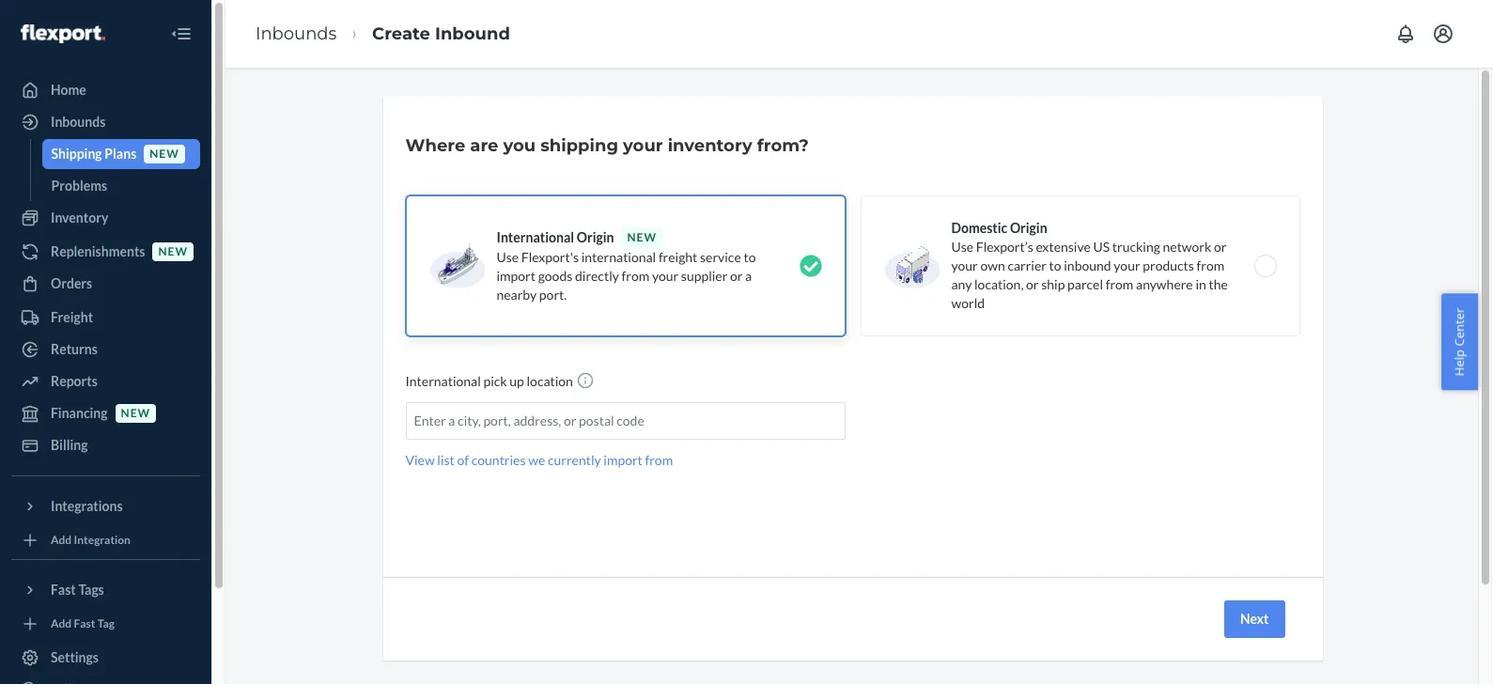 Task type: vqa. For each thing, say whether or not it's contained in the screenshot.
costs.
no



Task type: locate. For each thing, give the bounding box(es) containing it.
1 horizontal spatial a
[[746, 268, 752, 284]]

problems
[[51, 178, 107, 194]]

directly
[[575, 268, 619, 284]]

1 horizontal spatial inbounds
[[256, 23, 337, 44]]

import inside button
[[604, 452, 643, 468]]

1 horizontal spatial import
[[604, 452, 643, 468]]

billing
[[51, 437, 88, 453]]

international up flexport's
[[497, 229, 574, 245]]

create inbound
[[372, 23, 510, 44]]

service
[[700, 249, 741, 265]]

0 horizontal spatial to
[[744, 249, 756, 265]]

or left the postal
[[564, 413, 577, 429]]

or down service
[[730, 268, 743, 284]]

or down carrier on the right top of page
[[1027, 276, 1039, 292]]

returns link
[[11, 335, 200, 365]]

0 vertical spatial a
[[746, 268, 752, 284]]

0 horizontal spatial a
[[449, 413, 455, 429]]

freight
[[51, 309, 93, 325]]

own
[[981, 258, 1006, 274]]

origin up international
[[577, 229, 614, 245]]

0 vertical spatial add
[[51, 533, 72, 548]]

port,
[[484, 413, 511, 429]]

international origin
[[497, 229, 614, 245]]

or
[[1215, 239, 1227, 255], [730, 268, 743, 284], [1027, 276, 1039, 292], [564, 413, 577, 429]]

0 horizontal spatial import
[[497, 268, 536, 284]]

your right the shipping
[[623, 135, 663, 156]]

import for from
[[604, 452, 643, 468]]

origin for domestic
[[1011, 220, 1048, 236]]

next button
[[1225, 601, 1286, 638]]

financing
[[51, 405, 108, 421]]

new up international
[[627, 230, 657, 244]]

to up ship
[[1050, 258, 1062, 274]]

inbounds link
[[256, 23, 337, 44], [11, 107, 200, 137]]

0 vertical spatial international
[[497, 229, 574, 245]]

origin up flexport's
[[1011, 220, 1048, 236]]

1 vertical spatial import
[[604, 452, 643, 468]]

0 horizontal spatial use
[[497, 249, 519, 265]]

new right plans
[[150, 147, 179, 161]]

1 horizontal spatial use
[[952, 239, 974, 255]]

add
[[51, 533, 72, 548], [51, 617, 72, 631]]

origin
[[1011, 220, 1048, 236], [577, 229, 614, 245]]

list
[[437, 452, 455, 468]]

0 horizontal spatial inbounds
[[51, 114, 106, 130]]

to right service
[[744, 249, 756, 265]]

use up nearby at the left
[[497, 249, 519, 265]]

parcel
[[1068, 276, 1104, 292]]

fast
[[51, 582, 76, 598], [74, 617, 95, 631]]

new down the reports link
[[121, 407, 150, 421]]

add up settings
[[51, 617, 72, 631]]

international for international origin
[[497, 229, 574, 245]]

1 vertical spatial international
[[406, 373, 481, 389]]

a left 'city,'
[[449, 413, 455, 429]]

close navigation image
[[170, 23, 193, 45]]

code
[[617, 413, 645, 429]]

to inside use flexport's international freight service to import goods directly from your supplier or a nearby port.
[[744, 249, 756, 265]]

tag
[[98, 617, 115, 631]]

add integration link
[[11, 529, 200, 552]]

new
[[150, 147, 179, 161], [627, 230, 657, 244], [158, 245, 188, 259], [121, 407, 150, 421]]

your inside use flexport's international freight service to import goods directly from your supplier or a nearby port.
[[652, 268, 679, 284]]

postal
[[579, 413, 614, 429]]

new up orders link
[[158, 245, 188, 259]]

use
[[952, 239, 974, 255], [497, 249, 519, 265]]

a
[[746, 268, 752, 284], [449, 413, 455, 429]]

use down domestic
[[952, 239, 974, 255]]

integrations button
[[11, 492, 200, 522]]

1 vertical spatial inbounds link
[[11, 107, 200, 137]]

port.
[[539, 287, 567, 303]]

integrations
[[51, 498, 123, 514]]

1 horizontal spatial to
[[1050, 258, 1062, 274]]

goods
[[538, 268, 573, 284]]

origin for international
[[577, 229, 614, 245]]

shipping
[[51, 146, 102, 162]]

address,
[[514, 413, 562, 429]]

1 add from the top
[[51, 533, 72, 548]]

replenishments
[[51, 243, 145, 259]]

your
[[623, 135, 663, 156], [952, 258, 978, 274], [1114, 258, 1141, 274], [652, 268, 679, 284]]

freight
[[659, 249, 698, 265]]

origin inside domestic origin use flexport's extensive us trucking network or your own carrier to inbound your products from any location, or ship parcel from anywhere in the world
[[1011, 220, 1048, 236]]

0 vertical spatial import
[[497, 268, 536, 284]]

a right supplier
[[746, 268, 752, 284]]

international
[[497, 229, 574, 245], [406, 373, 481, 389]]

inbound
[[1064, 258, 1112, 274]]

from down international
[[622, 268, 650, 284]]

international for international pick up location
[[406, 373, 481, 389]]

problems link
[[42, 171, 200, 201]]

extensive
[[1036, 239, 1091, 255]]

to
[[744, 249, 756, 265], [1050, 258, 1062, 274]]

import up nearby at the left
[[497, 268, 536, 284]]

1 vertical spatial a
[[449, 413, 455, 429]]

0 horizontal spatial international
[[406, 373, 481, 389]]

international up enter
[[406, 373, 481, 389]]

0 horizontal spatial origin
[[577, 229, 614, 245]]

fast left tag
[[74, 617, 95, 631]]

from inside button
[[645, 452, 673, 468]]

1 horizontal spatial inbounds link
[[256, 23, 337, 44]]

or inside use flexport's international freight service to import goods directly from your supplier or a nearby port.
[[730, 268, 743, 284]]

0 vertical spatial inbounds
[[256, 23, 337, 44]]

1 horizontal spatial international
[[497, 229, 574, 245]]

returns
[[51, 341, 98, 357]]

open notifications image
[[1395, 23, 1418, 45]]

inventory
[[51, 210, 108, 226]]

check circle image
[[800, 255, 822, 277]]

from
[[1197, 258, 1225, 274], [622, 268, 650, 284], [1106, 276, 1134, 292], [645, 452, 673, 468]]

0 vertical spatial fast
[[51, 582, 76, 598]]

import down 'code'
[[604, 452, 643, 468]]

1 horizontal spatial origin
[[1011, 220, 1048, 236]]

from right currently
[[645, 452, 673, 468]]

inbounds
[[256, 23, 337, 44], [51, 114, 106, 130]]

from up the
[[1197, 258, 1225, 274]]

add left integration at the left of the page
[[51, 533, 72, 548]]

you
[[503, 135, 536, 156]]

import
[[497, 268, 536, 284], [604, 452, 643, 468]]

world
[[952, 295, 985, 311]]

1 vertical spatial fast
[[74, 617, 95, 631]]

2 add from the top
[[51, 617, 72, 631]]

your down trucking
[[1114, 258, 1141, 274]]

inventory link
[[11, 203, 200, 233]]

new for replenishments
[[158, 245, 188, 259]]

0 vertical spatial inbounds link
[[256, 23, 337, 44]]

your down freight
[[652, 268, 679, 284]]

import inside use flexport's international freight service to import goods directly from your supplier or a nearby port.
[[497, 268, 536, 284]]

0 horizontal spatial inbounds link
[[11, 107, 200, 137]]

settings
[[51, 650, 99, 666]]

network
[[1163, 239, 1212, 255]]

1 vertical spatial add
[[51, 617, 72, 631]]

enter a city, port, address, or postal code
[[414, 413, 645, 429]]

fast left tags
[[51, 582, 76, 598]]

shipping plans
[[51, 146, 137, 162]]



Task type: describe. For each thing, give the bounding box(es) containing it.
carrier
[[1008, 258, 1047, 274]]

center
[[1452, 308, 1469, 347]]

integration
[[74, 533, 131, 548]]

your up any
[[952, 258, 978, 274]]

are
[[470, 135, 499, 156]]

add integration
[[51, 533, 131, 548]]

create
[[372, 23, 431, 44]]

add fast tag
[[51, 617, 115, 631]]

add for add integration
[[51, 533, 72, 548]]

the
[[1209, 276, 1229, 292]]

up
[[510, 373, 524, 389]]

help center button
[[1443, 294, 1479, 390]]

any
[[952, 276, 972, 292]]

plans
[[105, 146, 137, 162]]

inbounds inside breadcrumbs navigation
[[256, 23, 337, 44]]

city,
[[458, 413, 481, 429]]

where are you shipping your inventory from?
[[406, 135, 809, 156]]

products
[[1143, 258, 1195, 274]]

import for goods
[[497, 268, 536, 284]]

from right parcel at the right of the page
[[1106, 276, 1134, 292]]

orders link
[[11, 269, 200, 299]]

fast tags button
[[11, 575, 200, 605]]

home link
[[11, 75, 200, 105]]

billing link
[[11, 431, 200, 461]]

a inside use flexport's international freight service to import goods directly from your supplier or a nearby port.
[[746, 268, 752, 284]]

use inside use flexport's international freight service to import goods directly from your supplier or a nearby port.
[[497, 249, 519, 265]]

fast inside dropdown button
[[51, 582, 76, 598]]

flexport's
[[522, 249, 579, 265]]

nearby
[[497, 287, 537, 303]]

currently
[[548, 452, 601, 468]]

freight link
[[11, 303, 200, 333]]

enter
[[414, 413, 446, 429]]

help center
[[1452, 308, 1469, 376]]

view list of countries we currently import from button
[[406, 451, 673, 470]]

international
[[582, 249, 656, 265]]

from inside use flexport's international freight service to import goods directly from your supplier or a nearby port.
[[622, 268, 650, 284]]

add for add fast tag
[[51, 617, 72, 631]]

international pick up location
[[406, 373, 576, 389]]

orders
[[51, 275, 92, 291]]

create inbound link
[[372, 23, 510, 44]]

view list of countries we currently import from
[[406, 452, 673, 468]]

to inside domestic origin use flexport's extensive us trucking network or your own carrier to inbound your products from any location, or ship parcel from anywhere in the world
[[1050, 258, 1062, 274]]

view
[[406, 452, 435, 468]]

open account menu image
[[1433, 23, 1455, 45]]

anywhere
[[1137, 276, 1194, 292]]

use flexport's international freight service to import goods directly from your supplier or a nearby port.
[[497, 249, 756, 303]]

countries
[[472, 452, 526, 468]]

reports
[[51, 373, 98, 389]]

of
[[457, 452, 469, 468]]

settings link
[[11, 643, 200, 673]]

or right network
[[1215, 239, 1227, 255]]

1 vertical spatial inbounds
[[51, 114, 106, 130]]

location,
[[975, 276, 1024, 292]]

us
[[1094, 239, 1110, 255]]

new for financing
[[121, 407, 150, 421]]

tags
[[78, 582, 104, 598]]

new for international origin
[[627, 230, 657, 244]]

home
[[51, 82, 86, 98]]

use inside domestic origin use flexport's extensive us trucking network or your own carrier to inbound your products from any location, or ship parcel from anywhere in the world
[[952, 239, 974, 255]]

inventory
[[668, 135, 753, 156]]

flexport logo image
[[21, 24, 105, 43]]

pick
[[484, 373, 507, 389]]

reports link
[[11, 367, 200, 397]]

help
[[1452, 350, 1469, 376]]

supplier
[[681, 268, 728, 284]]

add fast tag link
[[11, 613, 200, 636]]

domestic
[[952, 220, 1008, 236]]

domestic origin use flexport's extensive us trucking network or your own carrier to inbound your products from any location, or ship parcel from anywhere in the world
[[952, 220, 1229, 311]]

fast tags
[[51, 582, 104, 598]]

where
[[406, 135, 466, 156]]

next
[[1241, 611, 1270, 627]]

flexport's
[[977, 239, 1034, 255]]

inbound
[[435, 23, 510, 44]]

new for shipping plans
[[150, 147, 179, 161]]

shipping
[[541, 135, 619, 156]]

location
[[527, 373, 573, 389]]

ship
[[1042, 276, 1065, 292]]

we
[[529, 452, 545, 468]]

trucking
[[1113, 239, 1161, 255]]

from?
[[758, 135, 809, 156]]

breadcrumbs navigation
[[241, 6, 525, 61]]

in
[[1196, 276, 1207, 292]]



